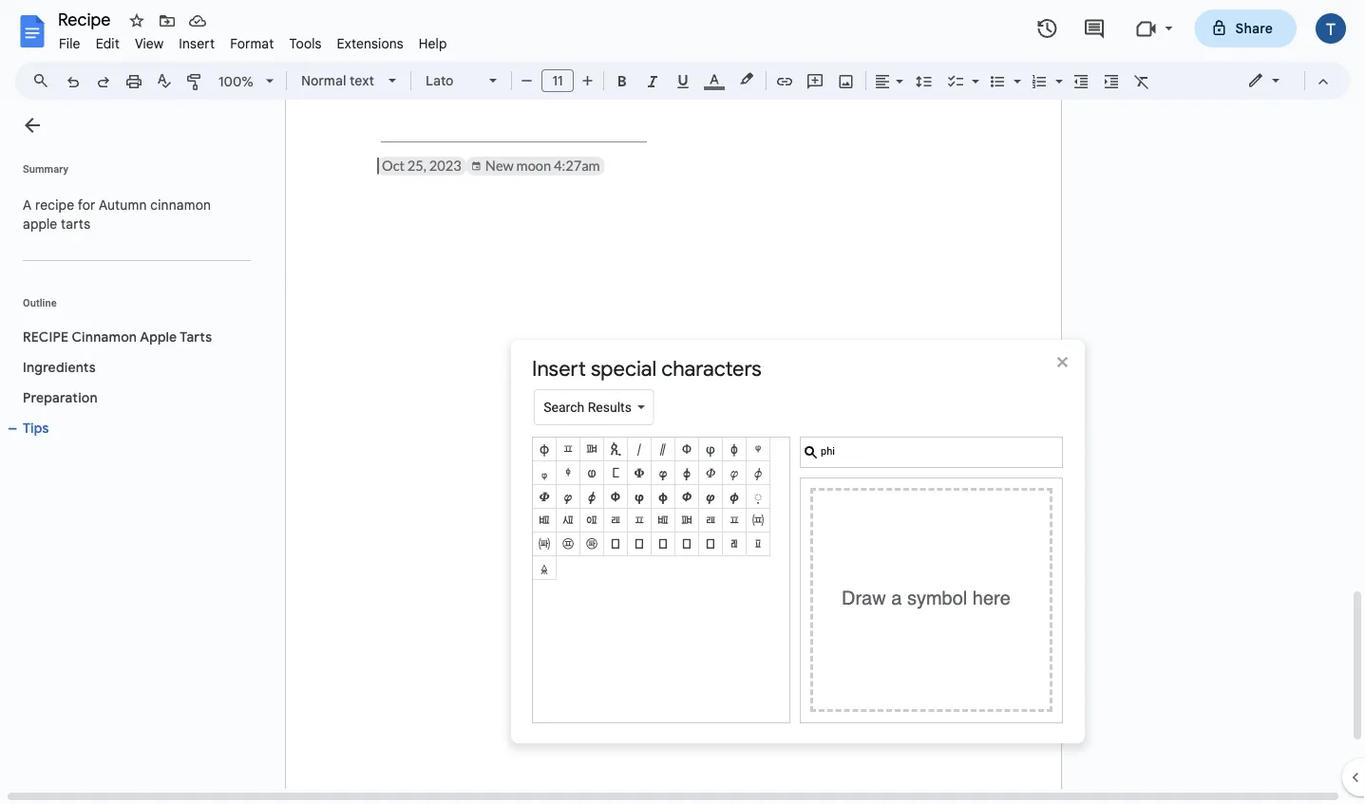 Task type: locate. For each thing, give the bounding box(es) containing it.
ﾽ
[[755, 536, 761, 552]]

insert special characters application
[[0, 0, 1365, 805]]

search
[[544, 399, 584, 415]]

outline heading
[[0, 295, 258, 322]]

insert
[[179, 35, 215, 52], [532, 355, 586, 382]]

Zoom field
[[211, 67, 282, 96]]

1 vertical spatial insert
[[532, 355, 586, 382]]

φ
[[706, 441, 715, 457]]

ᵩ
[[541, 465, 547, 481]]

rightwards wave arrow u+219d element
[[604, 462, 628, 485]]

format
[[230, 35, 274, 52]]

summary
[[23, 163, 68, 175]]

checklist menu image
[[967, 68, 979, 75]]

insert inside menu item
[[179, 35, 215, 52]]

insert right view
[[179, 35, 215, 52]]

help menu item
[[411, 32, 455, 55]]

anticlockwise top semicircle arrow u+21b6 element
[[723, 509, 747, 533]]

lato
[[426, 72, 454, 89]]

insert special characters
[[532, 355, 762, 382]]

Font size text field
[[542, 69, 573, 92]]

a
[[23, 197, 32, 213]]

upwards harpoon with barb leftwards u+21bf element
[[699, 533, 723, 557]]

ퟺ
[[683, 536, 691, 552]]

file
[[59, 35, 80, 52]]

menu bar containing file
[[51, 25, 455, 56]]

mode and view toolbar
[[1233, 62, 1338, 100]]

rightwards arrow u+2192 element
[[580, 438, 604, 462]]

recipe cinnamon apple tarts
[[23, 329, 212, 345]]

𝛗
[[659, 465, 667, 481]]

normal
[[301, 72, 346, 89]]

search results option
[[542, 398, 633, 417]]

line & paragraph spacing image
[[913, 67, 935, 94]]

insert inside dialog
[[532, 355, 586, 382]]

insert special characters heading
[[532, 355, 762, 382]]

tarts
[[61, 216, 90, 232]]

left right arrow with stroke u+21ae element
[[533, 509, 557, 533]]

ﾯ
[[731, 536, 738, 552]]

0 horizontal spatial insert
[[179, 35, 215, 52]]

𝞥
[[682, 489, 692, 504]]

insert for insert special characters
[[532, 355, 586, 382]]

ᅖ
[[585, 441, 598, 457]]

insert up search
[[532, 355, 586, 382]]

ᇁ
[[634, 512, 645, 528]]

special
[[591, 355, 657, 382]]

𝛷
[[706, 465, 715, 481]]

᜶
[[660, 441, 666, 457]]

𝝓
[[588, 489, 596, 504]]

ᶲ
[[566, 465, 571, 481]]

share button
[[1195, 9, 1297, 47]]

summary heading
[[23, 161, 68, 177]]

1 horizontal spatial insert
[[532, 355, 586, 382]]

a recipe for autumn cinnamon apple tarts
[[23, 197, 215, 232]]

upwards arrow u+2191 element
[[557, 438, 580, 462]]

normal text
[[301, 72, 374, 89]]

highlight color image
[[736, 67, 757, 90]]

menu bar
[[51, 25, 455, 56]]

ퟻ
[[706, 536, 715, 552]]

text color image
[[704, 67, 725, 90]]

tarts
[[180, 329, 212, 345]]

ᄺ
[[561, 512, 575, 528]]

up down arrow u+2195 element
[[652, 438, 675, 462]]

𝝫
[[610, 489, 621, 504]]

cinnamon
[[150, 197, 211, 213]]

᜵
[[637, 441, 641, 457]]

edit
[[96, 35, 120, 52]]

results
[[588, 399, 632, 415]]

ㄿ
[[705, 512, 716, 528]]

ฺ ᄪ
[[538, 489, 761, 528]]

㈌ ㈚
[[539, 512, 764, 552]]

extensions menu item
[[329, 32, 411, 55]]

𝞅
[[635, 489, 644, 504]]

ꥺ
[[611, 536, 620, 552]]

extensions
[[337, 35, 403, 52]]

help
[[419, 35, 447, 52]]

𝝋
[[564, 489, 572, 504]]

ᄑ
[[562, 441, 574, 457]]

autumn
[[99, 197, 147, 213]]

ퟚ
[[635, 536, 644, 552]]

clockwise top semicircle arrow u+21b7 element
[[747, 509, 770, 533]]

characters
[[661, 355, 762, 382]]

view
[[135, 35, 164, 52]]

insert image image
[[835, 67, 857, 94]]

menu bar banner
[[0, 0, 1365, 805]]

ⱷ
[[587, 465, 596, 481]]

file menu item
[[51, 32, 88, 55]]

0 vertical spatial insert
[[179, 35, 215, 52]]



Task type: describe. For each thing, give the bounding box(es) containing it.
view menu item
[[127, 32, 171, 55]]

share
[[1235, 20, 1273, 37]]

summary element
[[13, 186, 251, 243]]

㈚
[[539, 536, 550, 552]]

insert for insert
[[179, 35, 215, 52]]

𝜑
[[730, 465, 738, 481]]

edit menu item
[[88, 32, 127, 55]]

recipe
[[35, 197, 74, 213]]

insert special characters dialog
[[511, 340, 1093, 744]]

ɸ
[[539, 441, 549, 457]]

downwards arrow u+2193 element
[[604, 438, 628, 462]]

φ
[[682, 441, 692, 457]]

ᵠ ᵩ
[[541, 441, 761, 481]]

recipe
[[23, 329, 69, 345]]

𝞍
[[658, 489, 668, 504]]

leftwards arrow with tail u+21a2 element
[[723, 462, 747, 485]]

results type list box
[[534, 389, 654, 426]]

𝚽
[[634, 465, 644, 481]]

leftwards arrow from bar u+21a4 element
[[533, 485, 557, 509]]

for
[[78, 197, 96, 213]]

outline
[[23, 297, 57, 309]]

ㅍ
[[729, 512, 740, 528]]

leftwards two headed arrow u+219e element
[[628, 462, 652, 485]]

Font size field
[[541, 69, 581, 93]]

ingredients
[[23, 359, 96, 376]]

apple
[[140, 329, 177, 345]]

ᅋ
[[585, 512, 598, 528]]

downwards two headed arrow u+21a1 element
[[699, 462, 723, 485]]

apple
[[23, 216, 57, 232]]

ퟤ
[[659, 536, 667, 552]]

cinnamon
[[72, 329, 137, 345]]

Menus field
[[24, 67, 66, 94]]

insert menu item
[[171, 32, 222, 55]]

ᇤ
[[656, 512, 670, 528]]

Rename text field
[[51, 8, 122, 30]]

document outline element
[[0, 100, 258, 805]]

ᵠ
[[755, 441, 761, 457]]

ᆵ
[[610, 512, 621, 528]]

ᄪ
[[538, 512, 551, 528]]

𝟇
[[730, 489, 739, 504]]

leftwards wave arrow u+219c element
[[580, 462, 604, 485]]

Search by keyword (e.g. arrow) or codepoint text field
[[821, 438, 1056, 465]]

𖩇
[[612, 465, 619, 481]]

menu bar inside menu bar banner
[[51, 25, 455, 56]]

𝜙 𝜱
[[539, 465, 762, 504]]

㉬
[[562, 536, 574, 552]]

㈌
[[752, 512, 764, 528]]

format menu item
[[222, 32, 282, 55]]

left right wave arrow u+21ad element
[[747, 485, 770, 509]]

tools
[[289, 35, 322, 52]]

text
[[350, 72, 374, 89]]

tips
[[23, 420, 49, 436]]

rightwards arrow with stroke u+219b element
[[557, 462, 580, 485]]

𝜱
[[539, 489, 549, 504]]

search results
[[544, 399, 632, 415]]

ฺ
[[755, 489, 761, 504]]

font list. lato selected. option
[[426, 67, 478, 94]]

𝞿
[[706, 489, 715, 504]]

ϕ
[[731, 441, 738, 457]]

bulleted list menu image
[[1009, 68, 1021, 75]]

tools menu item
[[282, 32, 329, 55]]

Zoom text field
[[214, 68, 259, 95]]

㉺
[[586, 536, 598, 552]]

ጲ
[[610, 441, 621, 457]]

preparation
[[23, 389, 98, 406]]

main toolbar
[[56, 0, 1157, 737]]

🜎
[[541, 560, 548, 576]]

𝛟
[[683, 465, 691, 481]]

left right arrow u+2194 element
[[628, 438, 652, 462]]

upwards arrow from bar u+21a5 element
[[557, 485, 580, 509]]

Star checkbox
[[123, 8, 150, 34]]

ﾽ 🜎
[[541, 536, 761, 576]]

𝜙
[[754, 465, 762, 481]]

ᇳ
[[680, 512, 693, 528]]

styles list. normal text selected. option
[[301, 67, 377, 94]]



Task type: vqa. For each thing, say whether or not it's contained in the screenshot.
progress bar
no



